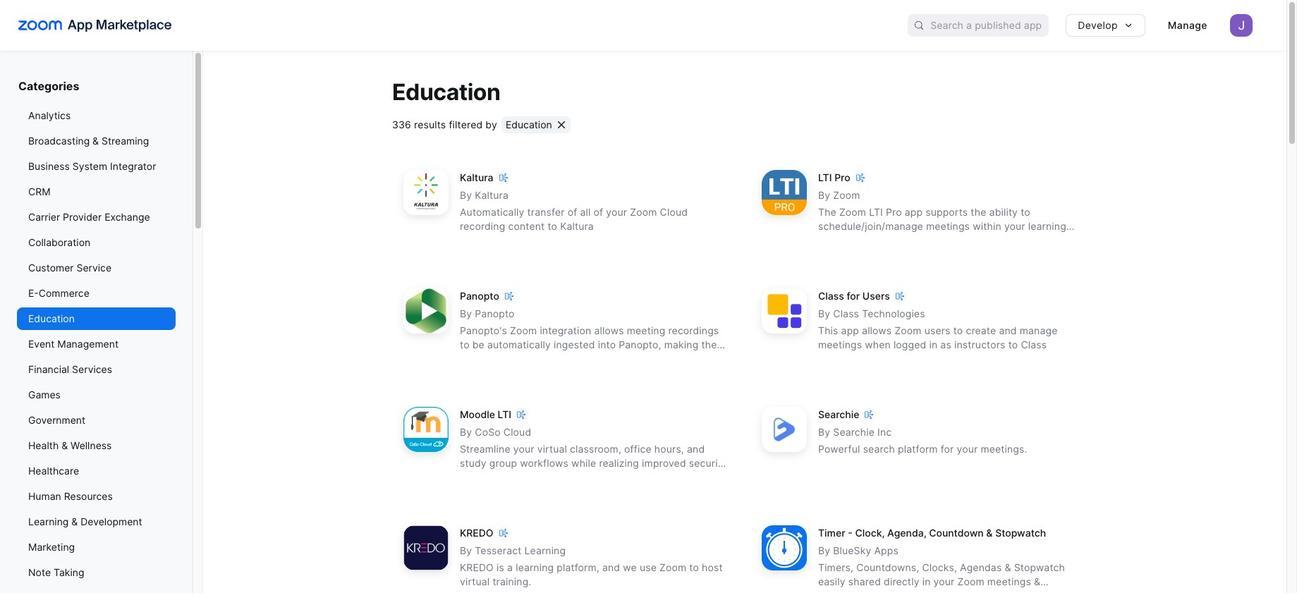 Task type: describe. For each thing, give the bounding box(es) containing it.
and down agendas
[[978, 590, 996, 593]]

banner containing develop
[[0, 0, 1287, 51]]

by for by searchie inc powerful search platform for your meetings.
[[818, 426, 831, 438]]

0 vertical spatial pro
[[835, 172, 851, 184]]

event
[[28, 338, 55, 350]]

powerful
[[818, 443, 860, 455]]

kredo inside by tesseract learning kredo is a learning platform, and we use zoom to host virtual training.
[[460, 562, 494, 574]]

filtered
[[449, 119, 483, 131]]

timers,
[[818, 562, 854, 574]]

meetings for when
[[818, 339, 862, 351]]

use
[[640, 562, 657, 574]]

ingested
[[554, 339, 595, 351]]

services
[[72, 363, 112, 375]]

technologies
[[862, 308, 925, 320]]

categories
[[18, 79, 79, 93]]

improved
[[642, 457, 686, 469]]

e-
[[28, 287, 39, 299]]

coso
[[475, 426, 501, 438]]

0 vertical spatial for
[[847, 290, 860, 302]]

logged
[[894, 339, 927, 351]]

education for education button
[[506, 119, 552, 131]]

webinars!
[[818, 590, 864, 593]]

categories button
[[17, 79, 176, 104]]

by coso cloud streamline your virtual classroom, office hours, and study group workflows while realizing improved security between zoom and your moodle lms.
[[460, 426, 727, 484]]

manage
[[1168, 19, 1208, 31]]

your down while
[[555, 472, 576, 484]]

while
[[572, 457, 596, 469]]

panopto,
[[619, 339, 661, 351]]

host
[[702, 562, 723, 574]]

a
[[507, 562, 513, 574]]

human
[[28, 490, 61, 502]]

system
[[73, 160, 107, 172]]

games
[[28, 389, 61, 401]]

countdowns,
[[857, 562, 919, 574]]

virtual inside by tesseract learning kredo is a learning platform, and we use zoom to host virtual training.
[[460, 576, 490, 588]]

hours,
[[655, 443, 684, 455]]

to inside by tesseract learning kredo is a learning platform, and we use zoom to host virtual training.
[[689, 562, 699, 574]]

learning inside by tesseract learning kredo is a learning platform, and we use zoom to host virtual training.
[[525, 545, 566, 557]]

all
[[580, 206, 591, 218]]

secure,
[[518, 353, 553, 365]]

your up workflows
[[513, 443, 534, 455]]

1 kredo from the top
[[460, 527, 494, 539]]

0 vertical spatial searchie
[[818, 409, 860, 421]]

management
[[57, 338, 119, 350]]

0 vertical spatial kaltura
[[460, 172, 494, 184]]

create
[[966, 325, 996, 337]]

learning & development
[[28, 516, 142, 528]]

1 of from the left
[[568, 206, 577, 218]]

the
[[818, 206, 837, 218]]

training.
[[493, 576, 531, 588]]

meetings for within
[[926, 220, 970, 232]]

by class technologies this app allows zoom users to create and manage meetings when logged in as instructors to class
[[818, 308, 1058, 351]]

marketing
[[28, 541, 75, 553]]

study
[[460, 457, 487, 469]]

be
[[472, 339, 485, 351]]

results
[[414, 119, 446, 131]]

business
[[28, 160, 70, 172]]

your inside by searchie inc powerful search platform for your meetings.
[[957, 443, 978, 455]]

note taking link
[[17, 562, 176, 584]]

-
[[848, 527, 853, 539]]

0 horizontal spatial moodle
[[460, 409, 495, 421]]

healthcare
[[28, 465, 79, 477]]

0 vertical spatial education
[[392, 78, 500, 106]]

provider
[[63, 211, 102, 223]]

to down into
[[602, 353, 611, 365]]

business system integrator
[[28, 160, 156, 172]]

ability
[[989, 206, 1018, 218]]

as
[[941, 339, 952, 351]]

them
[[702, 339, 726, 351]]

0 vertical spatial learning
[[28, 516, 69, 528]]

search
[[863, 443, 895, 455]]

zoom inside by kaltura automatically transfer of all of your zoom cloud recording content to kaltura
[[630, 206, 657, 218]]

customer
[[28, 262, 74, 274]]

1 vertical spatial kaltura
[[475, 189, 509, 201]]

recordings
[[668, 325, 719, 337]]

learning inside by tesseract learning kredo is a learning platform, and we use zoom to host virtual training.
[[516, 562, 554, 574]]

by
[[486, 119, 497, 131]]

manage
[[1020, 325, 1058, 337]]

taking
[[54, 567, 84, 578]]

making
[[664, 339, 699, 351]]

lti inside by zoom the zoom lti pro app supports the ability to schedule/join/manage meetings within your learning management system (lms)
[[869, 206, 883, 218]]

meetings inside timer - clock, agenda, countdown & stopwatch by bluesky apps timers, countdowns, clocks, agendas & stopwatch easily shared directly in your zoom meetings & webinars! audio and visual alerts and more.
[[988, 576, 1031, 588]]

office
[[624, 443, 652, 455]]

2 vertical spatial lti
[[498, 409, 512, 421]]

virtual inside by coso cloud streamline your virtual classroom, office hours, and study group workflows while realizing improved security between zoom and your moodle lms.
[[537, 443, 567, 455]]

by for by kaltura automatically transfer of all of your zoom cloud recording content to kaltura
[[460, 189, 472, 201]]

bluesky
[[833, 545, 872, 557]]

broadcasting & streaming
[[28, 135, 149, 147]]

management
[[818, 234, 880, 246]]

wellness
[[71, 440, 112, 452]]

exchange
[[105, 211, 150, 223]]

visual
[[918, 590, 945, 593]]

healthcare link
[[17, 460, 176, 483]]

0 vertical spatial lti
[[818, 172, 832, 184]]

recording
[[460, 220, 505, 232]]

zoom inside by coso cloud streamline your virtual classroom, office hours, and study group workflows while realizing improved security between zoom and your moodle lms.
[[504, 472, 531, 484]]

automatically
[[460, 206, 525, 218]]

cloud inside by kaltura automatically transfer of all of your zoom cloud recording content to kaltura
[[660, 206, 688, 218]]

by for by panopto panopto's zoom integration allows meeting recordings to be automatically ingested into panopto, making them searchable, secure, and easy to share.
[[460, 308, 472, 320]]

education link
[[17, 308, 176, 330]]

broadcasting
[[28, 135, 90, 147]]

share.
[[614, 353, 643, 365]]

to left be
[[460, 339, 470, 351]]

meeting
[[627, 325, 666, 337]]

crm link
[[17, 181, 176, 203]]

to inside by kaltura automatically transfer of all of your zoom cloud recording content to kaltura
[[548, 220, 557, 232]]

integration
[[540, 325, 591, 337]]

integrator
[[110, 160, 156, 172]]

clock,
[[855, 527, 885, 539]]

workflows
[[520, 457, 569, 469]]

tesseract
[[475, 545, 522, 557]]

2 vertical spatial class
[[1021, 339, 1047, 351]]

and inside by class technologies this app allows zoom users to create and manage meetings when logged in as instructors to class
[[999, 325, 1017, 337]]

education button
[[502, 117, 571, 134]]

directly
[[884, 576, 920, 588]]

development
[[81, 516, 142, 528]]

e-commerce
[[28, 287, 89, 299]]



Task type: vqa. For each thing, say whether or not it's contained in the screenshot.


Task type: locate. For each thing, give the bounding box(es) containing it.
realizing
[[599, 457, 639, 469]]

to left host
[[689, 562, 699, 574]]

of right "all"
[[594, 206, 603, 218]]

by zoom the zoom lti pro app supports the ability to schedule/join/manage meetings within your learning management system (lms)
[[818, 189, 1067, 246]]

your inside timer - clock, agenda, countdown & stopwatch by bluesky apps timers, countdowns, clocks, agendas & stopwatch easily shared directly in your zoom meetings & webinars! audio and visual alerts and more.
[[934, 576, 955, 588]]

in inside timer - clock, agenda, countdown & stopwatch by bluesky apps timers, countdowns, clocks, agendas & stopwatch easily shared directly in your zoom meetings & webinars! audio and visual alerts and more.
[[923, 576, 931, 588]]

by up the
[[818, 189, 831, 201]]

0 horizontal spatial cloud
[[504, 426, 531, 438]]

audio
[[867, 590, 895, 593]]

1 vertical spatial for
[[941, 443, 954, 455]]

allows inside by class technologies this app allows zoom users to create and manage meetings when logged in as instructors to class
[[862, 325, 892, 337]]

human resources link
[[17, 485, 176, 508]]

analytics
[[28, 109, 71, 121]]

learning up marketing
[[28, 516, 69, 528]]

learning inside by zoom the zoom lti pro app supports the ability to schedule/join/manage meetings within your learning management system (lms)
[[1028, 220, 1067, 232]]

class up this in the bottom of the page
[[818, 290, 844, 302]]

virtual left training.
[[460, 576, 490, 588]]

0 horizontal spatial learning
[[516, 562, 554, 574]]

and inside by tesseract learning kredo is a learning platform, and we use zoom to host virtual training.
[[602, 562, 620, 574]]

for right 'platform'
[[941, 443, 954, 455]]

1 horizontal spatial for
[[941, 443, 954, 455]]

moodle
[[460, 409, 495, 421], [579, 472, 614, 484]]

0 vertical spatial in
[[929, 339, 938, 351]]

your left meetings.
[[957, 443, 978, 455]]

and up security at right bottom
[[687, 443, 705, 455]]

2 allows from the left
[[862, 325, 892, 337]]

allows up when on the right bottom of page
[[862, 325, 892, 337]]

by down timer
[[818, 545, 831, 557]]

0 horizontal spatial virtual
[[460, 576, 490, 588]]

allows for panopto,
[[594, 325, 624, 337]]

meetings down the supports
[[926, 220, 970, 232]]

carrier
[[28, 211, 60, 223]]

app inside by zoom the zoom lti pro app supports the ability to schedule/join/manage meetings within your learning management system (lms)
[[905, 206, 923, 218]]

allows up into
[[594, 325, 624, 337]]

carrier provider exchange link
[[17, 206, 176, 229]]

and left we
[[602, 562, 620, 574]]

searchie inside by searchie inc powerful search platform for your meetings.
[[833, 426, 875, 438]]

1 horizontal spatial of
[[594, 206, 603, 218]]

2 horizontal spatial lti
[[869, 206, 883, 218]]

(lms)
[[921, 234, 949, 246]]

more.
[[999, 590, 1026, 593]]

financial services link
[[17, 358, 176, 381]]

meetings inside by zoom the zoom lti pro app supports the ability to schedule/join/manage meetings within your learning management system (lms)
[[926, 220, 970, 232]]

lti up schedule/join/manage
[[869, 206, 883, 218]]

0 horizontal spatial learning
[[28, 516, 69, 528]]

streaming
[[102, 135, 149, 147]]

zoom up schedule/join/manage
[[839, 206, 866, 218]]

supports
[[926, 206, 968, 218]]

and down directly at bottom
[[897, 590, 915, 593]]

0 horizontal spatial education
[[28, 313, 75, 325]]

1 allows from the left
[[594, 325, 624, 337]]

pro up the
[[835, 172, 851, 184]]

1 horizontal spatial learning
[[1028, 220, 1067, 232]]

meetings up the more.
[[988, 576, 1031, 588]]

zoom inside timer - clock, agenda, countdown & stopwatch by bluesky apps timers, countdowns, clocks, agendas & stopwatch easily shared directly in your zoom meetings & webinars! audio and visual alerts and more.
[[958, 576, 985, 588]]

0 vertical spatial cloud
[[660, 206, 688, 218]]

financial
[[28, 363, 69, 375]]

meetings
[[926, 220, 970, 232], [818, 339, 862, 351], [988, 576, 1031, 588]]

1 vertical spatial virtual
[[460, 576, 490, 588]]

and down workflows
[[534, 472, 552, 484]]

broadcasting & streaming link
[[17, 130, 176, 152]]

service
[[77, 262, 112, 274]]

zoom up alerts
[[958, 576, 985, 588]]

&
[[92, 135, 99, 147], [62, 440, 68, 452], [71, 516, 78, 528], [986, 527, 993, 539], [1005, 562, 1011, 574], [1034, 576, 1041, 588]]

marketing link
[[17, 536, 176, 559]]

learning & development link
[[17, 511, 176, 533]]

health
[[28, 440, 59, 452]]

by inside by zoom the zoom lti pro app supports the ability to schedule/join/manage meetings within your learning management system (lms)
[[818, 189, 831, 201]]

lti
[[818, 172, 832, 184], [869, 206, 883, 218], [498, 409, 512, 421]]

health & wellness link
[[17, 435, 176, 457]]

commerce
[[39, 287, 89, 299]]

zoom up "automatically"
[[510, 325, 537, 337]]

for
[[847, 290, 860, 302], [941, 443, 954, 455]]

0 vertical spatial stopwatch
[[996, 527, 1046, 539]]

lms.
[[617, 472, 641, 484]]

banner
[[0, 0, 1287, 51]]

group
[[490, 457, 517, 469]]

and right create
[[999, 325, 1017, 337]]

0 horizontal spatial meetings
[[818, 339, 862, 351]]

instructors
[[954, 339, 1006, 351]]

of left "all"
[[568, 206, 577, 218]]

Search text field
[[931, 15, 1049, 36]]

learning up platform,
[[525, 545, 566, 557]]

0 horizontal spatial for
[[847, 290, 860, 302]]

2 horizontal spatial education
[[506, 119, 552, 131]]

zoom down lti pro on the top right
[[833, 189, 860, 201]]

zoom right use
[[660, 562, 687, 574]]

zoom inside by class technologies this app allows zoom users to create and manage meetings when logged in as instructors to class
[[895, 325, 922, 337]]

government link
[[17, 409, 176, 432]]

0 vertical spatial app
[[905, 206, 923, 218]]

meetings inside by class technologies this app allows zoom users to create and manage meetings when logged in as instructors to class
[[818, 339, 862, 351]]

by left coso
[[460, 426, 472, 438]]

0 vertical spatial virtual
[[537, 443, 567, 455]]

learning
[[28, 516, 69, 528], [525, 545, 566, 557]]

app up system
[[905, 206, 923, 218]]

collaboration link
[[17, 231, 176, 254]]

kredo left is on the bottom left of page
[[460, 562, 494, 574]]

security
[[689, 457, 727, 469]]

and inside by panopto panopto's zoom integration allows meeting recordings to be automatically ingested into panopto, making them searchable, secure, and easy to share.
[[556, 353, 574, 365]]

panopto's
[[460, 325, 507, 337]]

stopwatch up agendas
[[996, 527, 1046, 539]]

0 horizontal spatial allows
[[594, 325, 624, 337]]

0 vertical spatial panopto
[[460, 290, 499, 302]]

learning
[[1028, 220, 1067, 232], [516, 562, 554, 574]]

kredo
[[460, 527, 494, 539], [460, 562, 494, 574]]

1 horizontal spatial allows
[[862, 325, 892, 337]]

1 horizontal spatial moodle
[[579, 472, 614, 484]]

into
[[598, 339, 616, 351]]

system
[[883, 234, 918, 246]]

1 horizontal spatial meetings
[[926, 220, 970, 232]]

e-commerce link
[[17, 282, 176, 305]]

1 vertical spatial kredo
[[460, 562, 494, 574]]

platform
[[898, 443, 938, 455]]

by inside by kaltura automatically transfer of all of your zoom cloud recording content to kaltura
[[460, 189, 472, 201]]

your down clocks,
[[934, 576, 955, 588]]

by up automatically
[[460, 189, 472, 201]]

to right instructors
[[1009, 339, 1018, 351]]

1 vertical spatial panopto
[[475, 308, 515, 320]]

meetings down this in the bottom of the page
[[818, 339, 862, 351]]

by up this in the bottom of the page
[[818, 308, 831, 320]]

by inside by panopto panopto's zoom integration allows meeting recordings to be automatically ingested into panopto, making them searchable, secure, and easy to share.
[[460, 308, 472, 320]]

your inside by zoom the zoom lti pro app supports the ability to schedule/join/manage meetings within your learning management system (lms)
[[1005, 220, 1026, 232]]

by panopto panopto's zoom integration allows meeting recordings to be automatically ingested into panopto, making them searchable, secure, and easy to share.
[[460, 308, 726, 365]]

by for by coso cloud streamline your virtual classroom, office hours, and study group workflows while realizing improved security between zoom and your moodle lms.
[[460, 426, 472, 438]]

2 vertical spatial education
[[28, 313, 75, 325]]

by left tesseract on the left bottom of the page
[[460, 545, 472, 557]]

games link
[[17, 384, 176, 406]]

kredo up tesseract on the left bottom of the page
[[460, 527, 494, 539]]

in left as
[[929, 339, 938, 351]]

0 vertical spatial learning
[[1028, 220, 1067, 232]]

we
[[623, 562, 637, 574]]

timer - clock, agenda, countdown & stopwatch by bluesky apps timers, countdowns, clocks, agendas & stopwatch easily shared directly in your zoom meetings & webinars! audio and visual alerts and more.
[[818, 527, 1065, 593]]

zoom inside by panopto panopto's zoom integration allows meeting recordings to be automatically ingested into panopto, making them searchable, secure, and easy to share.
[[510, 325, 537, 337]]

336
[[392, 119, 411, 131]]

apps
[[874, 545, 899, 557]]

class down "manage"
[[1021, 339, 1047, 351]]

event management link
[[17, 333, 176, 356]]

1 horizontal spatial virtual
[[537, 443, 567, 455]]

2 horizontal spatial meetings
[[988, 576, 1031, 588]]

1 vertical spatial lti
[[869, 206, 883, 218]]

virtual
[[537, 443, 567, 455], [460, 576, 490, 588]]

resources
[[64, 490, 113, 502]]

lti up the
[[818, 172, 832, 184]]

to inside by zoom the zoom lti pro app supports the ability to schedule/join/manage meetings within your learning management system (lms)
[[1021, 206, 1031, 218]]

your
[[606, 206, 627, 218], [1005, 220, 1026, 232], [513, 443, 534, 455], [957, 443, 978, 455], [555, 472, 576, 484], [934, 576, 955, 588]]

cloud
[[660, 206, 688, 218], [504, 426, 531, 438]]

allows inside by panopto panopto's zoom integration allows meeting recordings to be automatically ingested into panopto, making them searchable, secure, and easy to share.
[[594, 325, 624, 337]]

1 vertical spatial education
[[506, 119, 552, 131]]

stopwatch
[[996, 527, 1046, 539], [1014, 562, 1065, 574]]

1 horizontal spatial app
[[905, 206, 923, 218]]

in
[[929, 339, 938, 351], [923, 576, 931, 588]]

1 horizontal spatial education
[[392, 78, 500, 106]]

in up the visual
[[923, 576, 931, 588]]

schedule/join/manage
[[818, 220, 923, 232]]

event management
[[28, 338, 119, 350]]

education down e-commerce at left
[[28, 313, 75, 325]]

panopto inside by panopto panopto's zoom integration allows meeting recordings to be automatically ingested into panopto, making them searchable, secure, and easy to share.
[[475, 308, 515, 320]]

by up 'powerful' on the right bottom
[[818, 426, 831, 438]]

1 vertical spatial app
[[841, 325, 859, 337]]

education right by
[[506, 119, 552, 131]]

agendas
[[960, 562, 1002, 574]]

1 horizontal spatial cloud
[[660, 206, 688, 218]]

by for by tesseract learning kredo is a learning platform, and we use zoom to host virtual training.
[[460, 545, 472, 557]]

app
[[905, 206, 923, 218], [841, 325, 859, 337]]

by inside by class technologies this app allows zoom users to create and manage meetings when logged in as instructors to class
[[818, 308, 831, 320]]

to down transfer
[[548, 220, 557, 232]]

0 vertical spatial meetings
[[926, 220, 970, 232]]

your inside by kaltura automatically transfer of all of your zoom cloud recording content to kaltura
[[606, 206, 627, 218]]

1 vertical spatial searchie
[[833, 426, 875, 438]]

0 vertical spatial kredo
[[460, 527, 494, 539]]

this
[[818, 325, 838, 337]]

note
[[28, 567, 51, 578]]

zoom up the 'logged'
[[895, 325, 922, 337]]

1 vertical spatial moodle
[[579, 472, 614, 484]]

stopwatch up the more.
[[1014, 562, 1065, 574]]

by up "panopto's"
[[460, 308, 472, 320]]

0 horizontal spatial lti
[[498, 409, 512, 421]]

learning right the a
[[516, 562, 554, 574]]

by for by zoom the zoom lti pro app supports the ability to schedule/join/manage meetings within your learning management system (lms)
[[818, 189, 831, 201]]

education
[[392, 78, 500, 106], [506, 119, 552, 131], [28, 313, 75, 325]]

moodle inside by coso cloud streamline your virtual classroom, office hours, and study group workflows while realizing improved security between zoom and your moodle lms.
[[579, 472, 614, 484]]

countdown
[[929, 527, 984, 539]]

for left users at the right of the page
[[847, 290, 860, 302]]

app inside by class technologies this app allows zoom users to create and manage meetings when logged in as instructors to class
[[841, 325, 859, 337]]

to right users
[[954, 325, 963, 337]]

manage button
[[1157, 14, 1219, 37]]

learning right within
[[1028, 220, 1067, 232]]

0 horizontal spatial app
[[841, 325, 859, 337]]

2 vertical spatial meetings
[[988, 576, 1031, 588]]

1 vertical spatial meetings
[[818, 339, 862, 351]]

pro
[[835, 172, 851, 184], [886, 206, 902, 218]]

lti up coso
[[498, 409, 512, 421]]

0 vertical spatial moodle
[[460, 409, 495, 421]]

cloud inside by coso cloud streamline your virtual classroom, office hours, and study group workflows while realizing improved security between zoom and your moodle lms.
[[504, 426, 531, 438]]

by for by class technologies this app allows zoom users to create and manage meetings when logged in as instructors to class
[[818, 308, 831, 320]]

virtual up workflows
[[537, 443, 567, 455]]

pro inside by zoom the zoom lti pro app supports the ability to schedule/join/manage meetings within your learning management system (lms)
[[886, 206, 902, 218]]

1 vertical spatial learning
[[516, 562, 554, 574]]

your right "all"
[[606, 206, 627, 218]]

by inside by tesseract learning kredo is a learning platform, and we use zoom to host virtual training.
[[460, 545, 472, 557]]

education up 336 results filtered by
[[392, 78, 500, 106]]

1 vertical spatial class
[[833, 308, 859, 320]]

to
[[1021, 206, 1031, 218], [548, 220, 557, 232], [954, 325, 963, 337], [460, 339, 470, 351], [1009, 339, 1018, 351], [602, 353, 611, 365], [689, 562, 699, 574]]

class down class for users
[[833, 308, 859, 320]]

pro up schedule/join/manage
[[886, 206, 902, 218]]

1 vertical spatial learning
[[525, 545, 566, 557]]

1 horizontal spatial pro
[[886, 206, 902, 218]]

by inside by searchie inc powerful search platform for your meetings.
[[818, 426, 831, 438]]

within
[[973, 220, 1002, 232]]

agenda,
[[887, 527, 927, 539]]

2 vertical spatial kaltura
[[560, 220, 594, 232]]

moodle up coso
[[460, 409, 495, 421]]

education inside button
[[506, 119, 552, 131]]

2 kredo from the top
[[460, 562, 494, 574]]

1 vertical spatial in
[[923, 576, 931, 588]]

1 vertical spatial stopwatch
[[1014, 562, 1065, 574]]

1 vertical spatial cloud
[[504, 426, 531, 438]]

in inside by class technologies this app allows zoom users to create and manage meetings when logged in as instructors to class
[[929, 339, 938, 351]]

2 of from the left
[[594, 206, 603, 218]]

by inside timer - clock, agenda, countdown & stopwatch by bluesky apps timers, countdowns, clocks, agendas & stopwatch easily shared directly in your zoom meetings & webinars! audio and visual alerts and more.
[[818, 545, 831, 557]]

note taking
[[28, 567, 84, 578]]

searchable,
[[460, 353, 515, 365]]

1 vertical spatial pro
[[886, 206, 902, 218]]

for inside by searchie inc powerful search platform for your meetings.
[[941, 443, 954, 455]]

0 horizontal spatial of
[[568, 206, 577, 218]]

zoom down group
[[504, 472, 531, 484]]

search a published app element
[[908, 14, 1049, 37]]

0 horizontal spatial pro
[[835, 172, 851, 184]]

your down ability
[[1005, 220, 1026, 232]]

by inside by coso cloud streamline your virtual classroom, office hours, and study group workflows while realizing improved security between zoom and your moodle lms.
[[460, 426, 472, 438]]

moodle down while
[[579, 472, 614, 484]]

business system integrator link
[[17, 155, 176, 178]]

platform,
[[557, 562, 600, 574]]

human resources
[[28, 490, 113, 502]]

to right ability
[[1021, 206, 1031, 218]]

1 horizontal spatial learning
[[525, 545, 566, 557]]

app right this in the bottom of the page
[[841, 325, 859, 337]]

and
[[999, 325, 1017, 337], [556, 353, 574, 365], [687, 443, 705, 455], [534, 472, 552, 484], [602, 562, 620, 574], [897, 590, 915, 593], [978, 590, 996, 593]]

0 vertical spatial class
[[818, 290, 844, 302]]

financial services
[[28, 363, 112, 375]]

zoom right "all"
[[630, 206, 657, 218]]

allows for when
[[862, 325, 892, 337]]

and down ingested
[[556, 353, 574, 365]]

education for education link
[[28, 313, 75, 325]]

class
[[818, 290, 844, 302], [833, 308, 859, 320], [1021, 339, 1047, 351]]

zoom inside by tesseract learning kredo is a learning platform, and we use zoom to host virtual training.
[[660, 562, 687, 574]]

1 horizontal spatial lti
[[818, 172, 832, 184]]



